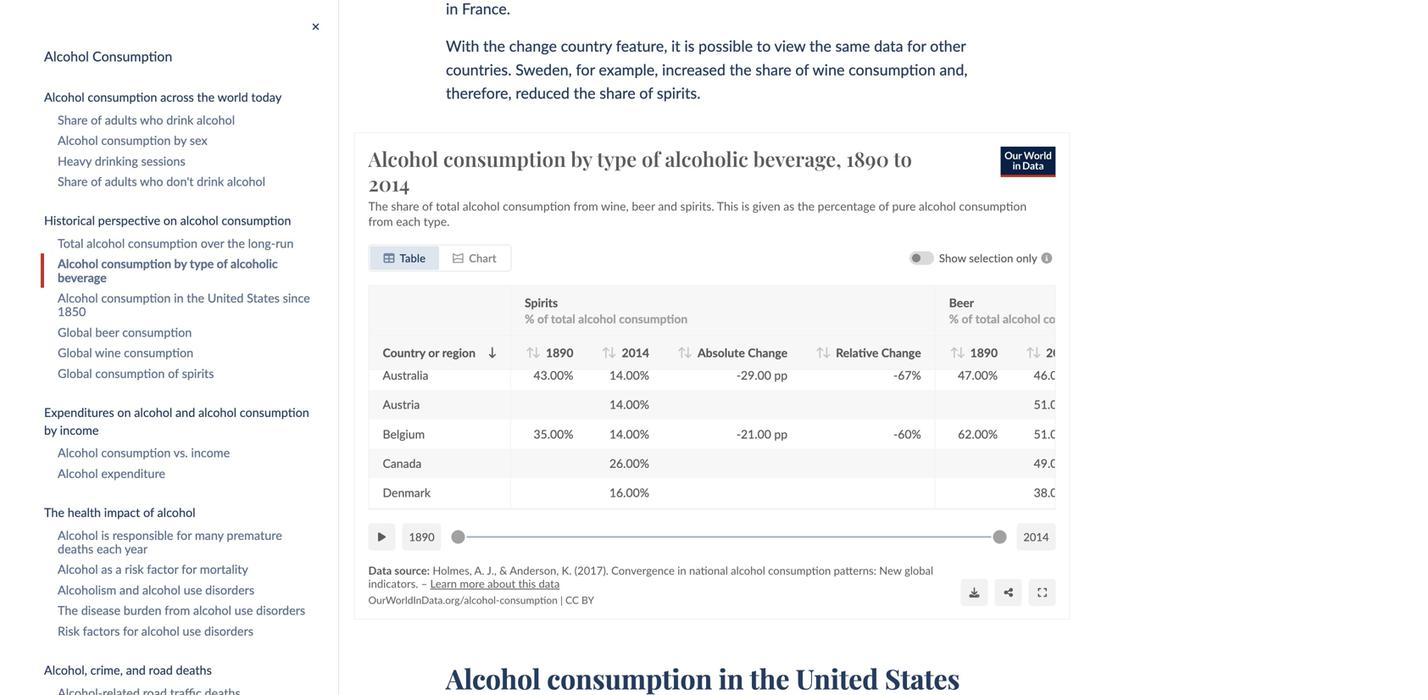 Task type: vqa. For each thing, say whether or not it's contained in the screenshot.
No thanks
no



Task type: describe. For each thing, give the bounding box(es) containing it.
1890 up 43.00%
[[546, 346, 574, 360]]

arrow down long image for absolute change's arrow up long image
[[684, 347, 693, 359]]

play image
[[378, 532, 386, 542]]

states
[[247, 291, 280, 305]]

type inside alcohol consumption by type of alcoholic beverage, 1890 to 2014 the share of total alcohol consumption from wine, beer and spirits. this is given as the percentage of pure alcohol consumption from each type.
[[597, 145, 637, 172]]

consumption inside spirits % of total alcohol consumption
[[619, 312, 688, 326]]

view
[[775, 36, 806, 55]]

risk
[[125, 563, 144, 577]]

wine inside historical perspective on alcohol consumption total alcohol consumption over the long-run alcohol consumption by type of alcoholic beverage alcohol consumption in the united states since 1850 global beer consumption global wine consumption global consumption of spirits
[[95, 346, 121, 360]]

alcohol inside beer % of total alcohol consumption
[[1003, 312, 1041, 326]]

the down alcohol consumption by type of alcoholic beverage link
[[187, 291, 204, 305]]

this
[[518, 577, 536, 591]]

arrow down long image for arrow up long image related to 2014
[[1033, 347, 1041, 359]]

anderson,
[[510, 564, 559, 578]]

alcohol, crime, and road deaths link
[[27, 659, 338, 683]]

0 vertical spatial use
[[184, 583, 202, 597]]

is for premature
[[101, 528, 109, 543]]

countries.
[[446, 60, 512, 79]]

crime,
[[90, 663, 123, 678]]

2014 down 38.00%
[[1024, 531, 1049, 544]]

example,
[[599, 60, 658, 79]]

alcohol expenditure link
[[41, 463, 338, 484]]

australia
[[383, 368, 429, 383]]

35.00%
[[534, 427, 574, 441]]

sex
[[190, 133, 207, 148]]

2 51.00% from the top
[[1034, 427, 1074, 441]]

alcohol down health
[[58, 528, 98, 543]]

expenditures
[[44, 406, 114, 420]]

or
[[428, 346, 439, 360]]

table image
[[384, 253, 395, 264]]

beverage
[[58, 271, 107, 285]]

it
[[672, 36, 681, 55]]

1 vertical spatial income
[[191, 446, 230, 460]]

on inside historical perspective on alcohol consumption total alcohol consumption over the long-run alcohol consumption by type of alcoholic beverage alcohol consumption in the united states since 1850 global beer consumption global wine consumption global consumption of spirits
[[163, 214, 177, 228]]

show
[[939, 252, 967, 265]]

(2017).
[[575, 564, 609, 578]]

total inside alcohol consumption by type of alcoholic beverage, 1890 to 2014 the share of total alcohol consumption from wine, beer and spirits. this is given as the percentage of pure alcohol consumption from each type.
[[436, 199, 460, 213]]

heavy
[[58, 154, 92, 168]]

-21.00 pp
[[737, 427, 788, 441]]

- for 21.00 pp
[[737, 427, 741, 441]]

alcohol inside data source: holmes, a. j., & anderson, k. (2017). convergence in national alcohol consumption patterns: new global indicators. – learn more about this data ourworldindata.org/alcohol-consumption | cc by
[[731, 564, 766, 578]]

- for 60%
[[894, 427, 898, 441]]

alcohol inside alcohol consumption by type of alcoholic beverage, 1890 to 2014 the share of total alcohol consumption from wine, beer and spirits. this is given as the percentage of pure alcohol consumption from each type.
[[368, 145, 439, 172]]

cc by link
[[566, 594, 594, 606]]

table link
[[370, 246, 439, 270]]

0 vertical spatial share
[[756, 60, 792, 79]]

this
[[717, 199, 739, 213]]

region
[[442, 346, 476, 360]]

other
[[930, 36, 966, 55]]

beer inside alcohol consumption by type of alcoholic beverage, 1890 to 2014 the share of total alcohol consumption from wine, beer and spirits. this is given as the percentage of pure alcohol consumption from each type.
[[632, 199, 655, 213]]

alcohol consumption by type of alcoholic beverage, 1890 to 2014 the share of total alcohol consumption from wine, beer and spirits. this is given as the percentage of pure alcohol consumption from each type.
[[368, 145, 1027, 229]]

the inside alcohol consumption across the world today share of adults who drink alcohol alcohol consumption by sex heavy drinking sessions share of adults who don't drink alcohol
[[197, 90, 215, 105]]

1890 up 47.00%
[[971, 346, 998, 360]]

1 who from the top
[[140, 113, 163, 127]]

alcohol up health
[[58, 466, 98, 481]]

change
[[509, 36, 557, 55]]

and inside the health impact of alcohol alcohol is responsible for many premature deaths each year alcohol as a risk factor for mortality alcoholism and alcohol use disorders the disease burden from alcohol use disorders risk factors for alcohol use disorders
[[119, 583, 139, 597]]

about
[[488, 577, 516, 591]]

1 vertical spatial deaths
[[176, 663, 212, 678]]

each inside the health impact of alcohol alcohol is responsible for many premature deaths each year alcohol as a risk factor for mortality alcoholism and alcohol use disorders the disease burden from alcohol use disorders risk factors for alcohol use disorders
[[97, 542, 122, 556]]

historical
[[44, 214, 95, 228]]

expand image
[[1038, 588, 1047, 598]]

j.,
[[487, 564, 497, 578]]

by inside alcohol consumption across the world today share of adults who drink alcohol alcohol consumption by sex heavy drinking sessions share of adults who don't drink alcohol
[[174, 133, 187, 148]]

today
[[251, 90, 282, 105]]

spirits
[[182, 366, 214, 381]]

the inside alcohol consumption by type of alcoholic beverage, 1890 to 2014 the share of total alcohol consumption from wine, beer and spirits. this is given as the percentage of pure alcohol consumption from each type.
[[368, 199, 388, 213]]

by inside alcohol consumption by type of alcoholic beverage, 1890 to 2014 the share of total alcohol consumption from wine, beer and spirits. this is given as the percentage of pure alcohol consumption from each type.
[[571, 145, 592, 172]]

47.00%
[[958, 368, 998, 383]]

data
[[368, 564, 392, 578]]

with the change country feature, it is possible to view the same data for other countries. sweden, for example, increased the share of wine consumption and, therefore, reduced the share of spirits.
[[446, 36, 968, 102]]

canada
[[383, 456, 422, 471]]

by
[[582, 594, 594, 606]]

consumption inside beer % of total alcohol consumption
[[1044, 312, 1113, 326]]

1 vertical spatial drink
[[197, 174, 224, 189]]

arrow down long image for arrow up long icon corresponding to 1890
[[957, 347, 966, 359]]

perspective
[[98, 214, 160, 228]]

pure
[[892, 199, 916, 213]]

by inside expenditures on alcohol and alcohol consumption by income alcohol consumption vs. income alcohol expenditure
[[44, 423, 57, 438]]

possible
[[699, 36, 753, 55]]

arrow up long image for relative change
[[816, 347, 825, 359]]

38.00%
[[1034, 486, 1074, 500]]

3 global from the top
[[58, 366, 92, 381]]

in inside historical perspective on alcohol consumption total alcohol consumption over the long-run alcohol consumption by type of alcoholic beverage alcohol consumption in the united states since 1850 global beer consumption global wine consumption global consumption of spirits
[[174, 291, 184, 305]]

alcohol inside spirits % of total alcohol consumption
[[578, 312, 616, 326]]

alcoholism and alcohol use disorders link
[[41, 580, 338, 601]]

share inside alcohol consumption by type of alcoholic beverage, 1890 to 2014 the share of total alcohol consumption from wine, beer and spirits. this is given as the percentage of pure alcohol consumption from each type.
[[391, 199, 419, 213]]

alcohol consumption
[[44, 48, 172, 64]]

2014 up 46.00%
[[1047, 346, 1074, 360]]

beer inside historical perspective on alcohol consumption total alcohol consumption over the long-run alcohol consumption by type of alcoholic beverage alcohol consumption in the united states since 1850 global beer consumption global wine consumption global consumption of spirits
[[95, 325, 119, 340]]

premature
[[227, 528, 282, 543]]

to for possible
[[757, 36, 771, 55]]

finland
[[383, 515, 421, 530]]

62.00%
[[958, 427, 998, 441]]

a.
[[474, 564, 485, 578]]

mortality
[[200, 563, 248, 577]]

arrow up long image for 1890
[[526, 347, 534, 359]]

united
[[208, 291, 244, 305]]

1 global from the top
[[58, 325, 92, 340]]

run
[[276, 236, 294, 251]]

relative change
[[836, 346, 921, 360]]

absolute change
[[698, 346, 788, 360]]

arrow up long image for 2014
[[602, 347, 610, 359]]

by inside historical perspective on alcohol consumption total alcohol consumption over the long-run alcohol consumption by type of alcoholic beverage alcohol consumption in the united states since 1850 global beer consumption global wine consumption global consumption of spirits
[[174, 257, 187, 271]]

each inside alcohol consumption by type of alcoholic beverage, 1890 to 2014 the share of total alcohol consumption from wine, beer and spirits. this is given as the percentage of pure alcohol consumption from each type.
[[396, 214, 421, 229]]

disease
[[81, 604, 120, 618]]

1 vertical spatial disorders
[[256, 604, 305, 618]]

beverage,
[[753, 145, 842, 172]]

21.00 pp
[[741, 427, 788, 441]]

14.00% for 35.00%
[[610, 427, 649, 441]]

feature,
[[616, 36, 668, 55]]

alcohol down expenditures
[[58, 446, 98, 460]]

data inside data source: holmes, a. j., & anderson, k. (2017). convergence in national alcohol consumption patterns: new global indicators. – learn more about this data ourworldindata.org/alcohol-consumption | cc by
[[539, 577, 560, 591]]

67%
[[898, 368, 921, 383]]

alcohol consumption vs. income link
[[41, 443, 338, 463]]

0 vertical spatial drink
[[166, 113, 194, 127]]

belgium
[[383, 427, 425, 441]]

burden
[[124, 604, 162, 618]]

26.00%
[[610, 456, 649, 471]]

- for 67%
[[894, 368, 898, 383]]

increased
[[662, 60, 726, 79]]

2 vertical spatial use
[[183, 624, 201, 639]]

43.00%
[[534, 368, 574, 383]]

drinking
[[95, 154, 138, 168]]

2 vertical spatial disorders
[[204, 624, 254, 639]]

alcohol,
[[44, 663, 87, 678]]

with
[[446, 36, 479, 55]]

2 who from the top
[[140, 174, 163, 189]]

arrow down long image for arrow up long icon associated with relative change
[[823, 347, 831, 359]]

alcoholic inside alcohol consumption by type of alcoholic beverage, 1890 to 2014 the share of total alcohol consumption from wine, beer and spirits. this is given as the percentage of pure alcohol consumption from each type.
[[665, 145, 749, 172]]

alcohol down alcohol consumption
[[44, 90, 85, 105]]

change for absolute change
[[748, 346, 788, 360]]

and,
[[940, 60, 968, 79]]

alcohol as a risk factor for mortality link
[[41, 560, 338, 580]]

for down country
[[576, 60, 595, 79]]

long-
[[248, 236, 276, 251]]

alcoholic inside historical perspective on alcohol consumption total alcohol consumption over the long-run alcohol consumption by type of alcoholic beverage alcohol consumption in the united states since 1850 global beer consumption global wine consumption global consumption of spirits
[[231, 257, 278, 271]]

country
[[383, 346, 426, 360]]

is inside alcohol consumption by type of alcoholic beverage, 1890 to 2014 the share of total alcohol consumption from wine, beer and spirits. this is given as the percentage of pure alcohol consumption from each type.
[[742, 199, 750, 213]]

1 horizontal spatial from
[[368, 214, 393, 229]]

absolute
[[698, 346, 745, 360]]

for down the health impact of alcohol 'link'
[[177, 528, 192, 543]]

on inside expenditures on alcohol and alcohol consumption by income alcohol consumption vs. income alcohol expenditure
[[117, 406, 131, 420]]

chart link
[[439, 246, 510, 270]]



Task type: locate. For each thing, give the bounding box(es) containing it.
1 horizontal spatial data
[[874, 36, 904, 55]]

and right wine,
[[658, 199, 677, 213]]

data inside with the change country feature, it is possible to view the same data for other countries. sweden, for example, increased the share of wine consumption and, therefore, reduced the share of spirits.
[[874, 36, 904, 55]]

arrow down long image for arrow up long icon associated with 2014
[[609, 347, 617, 359]]

global
[[58, 325, 92, 340], [58, 346, 92, 360], [58, 366, 92, 381]]

1 share from the top
[[58, 113, 88, 127]]

- down -67%
[[894, 427, 898, 441]]

2 change from the left
[[882, 346, 921, 360]]

arrow down long image
[[489, 347, 497, 359], [533, 347, 541, 359]]

49.00%
[[1034, 456, 1074, 471]]

1 horizontal spatial wine
[[813, 60, 845, 79]]

0 horizontal spatial to
[[757, 36, 771, 55]]

same
[[836, 36, 870, 55]]

adults
[[105, 113, 137, 127], [105, 174, 137, 189]]

1 horizontal spatial in
[[678, 564, 687, 578]]

1 horizontal spatial income
[[191, 446, 230, 460]]

0 vertical spatial who
[[140, 113, 163, 127]]

arrow up long image up 43.00%
[[526, 347, 534, 359]]

2 global from the top
[[58, 346, 92, 360]]

only
[[1017, 252, 1038, 265]]

drink
[[166, 113, 194, 127], [197, 174, 224, 189]]

and
[[658, 199, 677, 213], [176, 406, 195, 420], [119, 583, 139, 597], [126, 663, 146, 678]]

disorders down premature
[[256, 604, 305, 618]]

is
[[685, 36, 695, 55], [742, 199, 750, 213], [101, 528, 109, 543]]

alcohol up alcoholism
[[58, 563, 98, 577]]

the up risk
[[58, 604, 78, 618]]

1 vertical spatial on
[[117, 406, 131, 420]]

0 vertical spatial 51.00%
[[1034, 398, 1074, 412]]

0 vertical spatial from
[[574, 199, 598, 213]]

data
[[874, 36, 904, 55], [539, 577, 560, 591]]

share
[[756, 60, 792, 79], [600, 84, 636, 102], [391, 199, 419, 213]]

to up pure
[[894, 145, 912, 172]]

1 horizontal spatial total
[[551, 312, 576, 326]]

income
[[60, 423, 99, 438], [191, 446, 230, 460]]

0 vertical spatial as
[[784, 199, 795, 213]]

1 horizontal spatial alcoholic
[[665, 145, 749, 172]]

new
[[880, 564, 902, 578]]

1 arrow up long image from the left
[[526, 347, 534, 359]]

spirits. inside alcohol consumption by type of alcoholic beverage, 1890 to 2014 the share of total alcohol consumption from wine, beer and spirits. this is given as the percentage of pure alcohol consumption from each type.
[[681, 199, 715, 213]]

adults down drinking
[[105, 174, 137, 189]]

0 horizontal spatial arrow up long image
[[602, 347, 610, 359]]

1890 down finland
[[409, 531, 435, 544]]

0 horizontal spatial change
[[748, 346, 788, 360]]

spirits. down 'increased'
[[657, 84, 701, 102]]

arrow down long image down spirits % of total alcohol consumption
[[609, 347, 617, 359]]

14.00% for 43.00%
[[610, 368, 649, 383]]

road
[[149, 663, 173, 678]]

and left 'road'
[[126, 663, 146, 678]]

2014 up table icon
[[368, 170, 410, 197]]

0 horizontal spatial from
[[165, 604, 190, 618]]

k.
[[562, 564, 572, 578]]

0 vertical spatial wine
[[813, 60, 845, 79]]

1 arrow down long image from the left
[[609, 347, 617, 359]]

alcohol up heavy
[[58, 133, 98, 148]]

2 arrow up long image from the left
[[816, 347, 825, 359]]

arrow up long image down spirits % of total alcohol consumption
[[602, 347, 610, 359]]

wine up expenditures
[[95, 346, 121, 360]]

1 change from the left
[[748, 346, 788, 360]]

1 vertical spatial is
[[742, 199, 750, 213]]

is inside the health impact of alcohol alcohol is responsible for many premature deaths each year alcohol as a risk factor for mortality alcoholism and alcohol use disorders the disease burden from alcohol use disorders risk factors for alcohol use disorders
[[101, 528, 109, 543]]

drink down the 'alcohol consumption across the world today' link
[[166, 113, 194, 127]]

2 horizontal spatial arrow up long image
[[1027, 347, 1035, 359]]

2014 inside alcohol consumption by type of alcoholic beverage, 1890 to 2014 the share of total alcohol consumption from wine, beer and spirits. this is given as the percentage of pure alcohol consumption from each type.
[[368, 170, 410, 197]]

0 horizontal spatial as
[[101, 563, 113, 577]]

1 vertical spatial adults
[[105, 174, 137, 189]]

-67%
[[894, 368, 921, 383]]

arrow up long image left absolute
[[678, 347, 686, 359]]

1 vertical spatial in
[[678, 564, 687, 578]]

0 vertical spatial is
[[685, 36, 695, 55]]

1 vertical spatial as
[[101, 563, 113, 577]]

1 vertical spatial from
[[368, 214, 393, 229]]

type up wine,
[[597, 145, 637, 172]]

alcohol down beverage
[[58, 291, 98, 305]]

2 vertical spatial share
[[391, 199, 419, 213]]

0 vertical spatial deaths
[[58, 542, 93, 556]]

1 % from the left
[[525, 312, 535, 326]]

total alcohol consumption over the long-run link
[[41, 233, 338, 254]]

the up the countries.
[[483, 36, 505, 55]]

national
[[689, 564, 728, 578]]

4 arrow down long image from the left
[[957, 347, 966, 359]]

0 horizontal spatial income
[[60, 423, 99, 438]]

2 arrow down long image from the left
[[533, 347, 541, 359]]

share of adults who drink alcohol link
[[41, 110, 338, 130]]

1 horizontal spatial type
[[597, 145, 637, 172]]

who down sessions
[[140, 174, 163, 189]]

2 vertical spatial is
[[101, 528, 109, 543]]

0 horizontal spatial data
[[539, 577, 560, 591]]

2 arrow down long image from the left
[[684, 347, 693, 359]]

1 adults from the top
[[105, 113, 137, 127]]

2 horizontal spatial share
[[756, 60, 792, 79]]

share nodes image
[[1004, 588, 1013, 598]]

3 14.00% from the top
[[610, 427, 649, 441]]

1 51.00% from the top
[[1034, 398, 1074, 412]]

as inside the health impact of alcohol alcohol is responsible for many premature deaths each year alcohol as a risk factor for mortality alcoholism and alcohol use disorders the disease burden from alcohol use disorders risk factors for alcohol use disorders
[[101, 563, 113, 577]]

deaths down health
[[58, 542, 93, 556]]

alcohol is responsible for many premature deaths each year link
[[41, 525, 338, 560]]

expenditure
[[101, 466, 165, 481]]

1 vertical spatial the
[[44, 506, 64, 520]]

to for 1890
[[894, 145, 912, 172]]

5 arrow down long image from the left
[[1033, 347, 1041, 359]]

wine inside with the change country feature, it is possible to view the same data for other countries. sweden, for example, increased the share of wine consumption and, therefore, reduced the share of spirits.
[[813, 60, 845, 79]]

alcohol consumption link
[[27, 44, 338, 69]]

alcohol consumption by type of alcoholic beverage link
[[41, 254, 338, 288]]

each
[[396, 214, 421, 229], [97, 542, 122, 556]]

% down spirits
[[525, 312, 535, 326]]

2 horizontal spatial total
[[976, 312, 1000, 326]]

type down "over"
[[190, 257, 214, 271]]

drink down heavy drinking sessions link
[[197, 174, 224, 189]]

1890 inside alcohol consumption by type of alcoholic beverage, 1890 to 2014 the share of total alcohol consumption from wine, beer and spirits. this is given as the percentage of pure alcohol consumption from each type.
[[847, 145, 889, 172]]

health
[[68, 506, 101, 520]]

1 vertical spatial beer
[[95, 325, 119, 340]]

from down alcoholism and alcohol use disorders link at bottom
[[165, 604, 190, 618]]

type
[[597, 145, 637, 172], [190, 257, 214, 271]]

the left health
[[44, 506, 64, 520]]

1 horizontal spatial is
[[685, 36, 695, 55]]

1 vertical spatial alcoholic
[[231, 257, 278, 271]]

0 horizontal spatial beer
[[95, 325, 119, 340]]

0 horizontal spatial each
[[97, 542, 122, 556]]

share down view
[[756, 60, 792, 79]]

of inside beer % of total alcohol consumption
[[962, 312, 973, 326]]

who
[[140, 113, 163, 127], [140, 174, 163, 189]]

0 vertical spatial beer
[[632, 199, 655, 213]]

is inside with the change country feature, it is possible to view the same data for other countries. sweden, for example, increased the share of wine consumption and, therefore, reduced the share of spirits.
[[685, 36, 695, 55]]

risk factors for alcohol use disorders link
[[41, 621, 338, 642]]

close table of contents image
[[312, 22, 320, 32]]

patterns:
[[834, 564, 877, 578]]

spirits. inside with the change country feature, it is possible to view the same data for other countries. sweden, for example, increased the share of wine consumption and, therefore, reduced the share of spirits.
[[657, 84, 701, 102]]

1 vertical spatial 51.00%
[[1034, 427, 1074, 441]]

austria
[[383, 398, 420, 412]]

is for the
[[685, 36, 695, 55]]

beer right wine,
[[632, 199, 655, 213]]

on
[[163, 214, 177, 228], [117, 406, 131, 420]]

arrow up long image
[[526, 347, 534, 359], [678, 347, 686, 359], [1027, 347, 1035, 359]]

download image
[[970, 588, 980, 598]]

1 horizontal spatial drink
[[197, 174, 224, 189]]

a
[[116, 563, 122, 577]]

0 vertical spatial spirits.
[[657, 84, 701, 102]]

arrow up long image for absolute change
[[678, 347, 686, 359]]

for left 'other'
[[907, 36, 926, 55]]

0 vertical spatial global
[[58, 325, 92, 340]]

2 arrow up long image from the left
[[678, 347, 686, 359]]

0 vertical spatial to
[[757, 36, 771, 55]]

use down alcohol as a risk factor for mortality link
[[184, 583, 202, 597]]

2 share from the top
[[58, 174, 88, 189]]

1 vertical spatial wine
[[95, 346, 121, 360]]

and down risk
[[119, 583, 139, 597]]

0 horizontal spatial share
[[391, 199, 419, 213]]

on right expenditures
[[117, 406, 131, 420]]

arrow up long image up 46.00%
[[1027, 347, 1035, 359]]

share up 'table' 'link'
[[391, 199, 419, 213]]

0 vertical spatial share
[[58, 113, 88, 127]]

2 % from the left
[[949, 312, 959, 326]]

0 vertical spatial type
[[597, 145, 637, 172]]

3 arrow up long image from the left
[[1027, 347, 1035, 359]]

to inside with the change country feature, it is possible to view the same data for other countries. sweden, for example, increased the share of wine consumption and, therefore, reduced the share of spirits.
[[757, 36, 771, 55]]

0 vertical spatial each
[[396, 214, 421, 229]]

60%
[[898, 427, 921, 441]]

to left view
[[757, 36, 771, 55]]

from inside the health impact of alcohol alcohol is responsible for many premature deaths each year alcohol as a risk factor for mortality alcoholism and alcohol use disorders the disease burden from alcohol use disorders risk factors for alcohol use disorders
[[165, 604, 190, 618]]

the right the reduced
[[574, 84, 596, 102]]

0 horizontal spatial deaths
[[58, 542, 93, 556]]

across
[[160, 90, 194, 105]]

the
[[368, 199, 388, 213], [44, 506, 64, 520], [58, 604, 78, 618]]

deaths inside the health impact of alcohol alcohol is responsible for many premature deaths each year alcohol as a risk factor for mortality alcoholism and alcohol use disorders the disease burden from alcohol use disorders risk factors for alcohol use disorders
[[58, 542, 93, 556]]

total inside spirits % of total alcohol consumption
[[551, 312, 576, 326]]

the health impact of alcohol alcohol is responsible for many premature deaths each year alcohol as a risk factor for mortality alcoholism and alcohol use disorders the disease burden from alcohol use disorders risk factors for alcohol use disorders
[[44, 506, 305, 639]]

% for spirits % of total alcohol consumption
[[525, 312, 535, 326]]

% inside spirits % of total alcohol consumption
[[525, 312, 535, 326]]

0 horizontal spatial arrow down long image
[[489, 347, 497, 359]]

total up 47.00%
[[976, 312, 1000, 326]]

relative
[[836, 346, 879, 360]]

0 horizontal spatial wine
[[95, 346, 121, 360]]

alcohol, crime, and road deaths
[[44, 663, 212, 678]]

alcohol
[[197, 113, 235, 127], [227, 174, 265, 189], [463, 199, 500, 213], [919, 199, 956, 213], [180, 214, 219, 228], [87, 236, 125, 251], [578, 312, 616, 326], [1003, 312, 1041, 326], [134, 406, 172, 420], [198, 406, 237, 420], [157, 506, 196, 520], [731, 564, 766, 578], [142, 583, 181, 597], [193, 604, 231, 618], [141, 624, 180, 639]]

historical perspective on alcohol consumption total alcohol consumption over the long-run alcohol consumption by type of alcoholic beverage alcohol consumption in the united states since 1850 global beer consumption global wine consumption global consumption of spirits
[[44, 214, 310, 381]]

income down expenditures
[[60, 423, 99, 438]]

1 vertical spatial global
[[58, 346, 92, 360]]

to
[[757, 36, 771, 55], [894, 145, 912, 172]]

on up total alcohol consumption over the long-run link
[[163, 214, 177, 228]]

- down absolute change
[[737, 368, 741, 383]]

in
[[174, 291, 184, 305], [678, 564, 687, 578]]

2 horizontal spatial is
[[742, 199, 750, 213]]

2 vertical spatial 14.00%
[[610, 427, 649, 441]]

alcoholism
[[58, 583, 116, 597]]

arrow down long image right region
[[489, 347, 497, 359]]

beer
[[949, 296, 974, 310]]

0 vertical spatial income
[[60, 423, 99, 438]]

total for beer % of total alcohol consumption
[[976, 312, 1000, 326]]

and inside expenditures on alcohol and alcohol consumption by income alcohol consumption vs. income alcohol expenditure
[[176, 406, 195, 420]]

1 horizontal spatial %
[[949, 312, 959, 326]]

is right it
[[685, 36, 695, 55]]

-29.00 pp
[[737, 368, 788, 383]]

change up 29.00 pp
[[748, 346, 788, 360]]

1 horizontal spatial change
[[882, 346, 921, 360]]

responsible
[[113, 528, 173, 543]]

total for spirits % of total alcohol consumption
[[551, 312, 576, 326]]

use down the mortality
[[235, 604, 253, 618]]

1 vertical spatial spirits.
[[681, 199, 715, 213]]

change up -67%
[[882, 346, 921, 360]]

is down the impact
[[101, 528, 109, 543]]

29.00 pp
[[741, 368, 788, 383]]

risk
[[58, 624, 80, 639]]

0 vertical spatial 14.00%
[[610, 368, 649, 383]]

&
[[500, 564, 507, 578]]

consumption inside with the change country feature, it is possible to view the same data for other countries. sweden, for example, increased the share of wine consumption and, therefore, reduced the share of spirits.
[[849, 60, 936, 79]]

vs.
[[174, 446, 188, 460]]

and inside alcohol consumption by type of alcoholic beverage, 1890 to 2014 the share of total alcohol consumption from wine, beer and spirits. this is given as the percentage of pure alcohol consumption from each type.
[[658, 199, 677, 213]]

1 horizontal spatial share
[[600, 84, 636, 102]]

2 14.00% from the top
[[610, 398, 649, 412]]

2 adults from the top
[[105, 174, 137, 189]]

wine down same
[[813, 60, 845, 79]]

for up alcoholism and alcohol use disorders link at bottom
[[182, 563, 197, 577]]

who down across
[[140, 113, 163, 127]]

the right "over"
[[227, 236, 245, 251]]

share down heavy
[[58, 174, 88, 189]]

world
[[218, 90, 248, 105]]

- down relative change
[[894, 368, 898, 383]]

from up table icon
[[368, 214, 393, 229]]

2 vertical spatial the
[[58, 604, 78, 618]]

of inside the health impact of alcohol alcohol is responsible for many premature deaths each year alcohol as a risk factor for mortality alcoholism and alcohol use disorders the disease burden from alcohol use disorders risk factors for alcohol use disorders
[[143, 506, 154, 520]]

alcohol down total
[[58, 257, 98, 271]]

alcoholic up this
[[665, 145, 749, 172]]

arrow up long image up 47.00%
[[951, 347, 959, 359]]

holmes,
[[433, 564, 472, 578]]

show selection only
[[939, 252, 1038, 265]]

cc
[[566, 594, 579, 606]]

as right the 'given'
[[784, 199, 795, 213]]

0 horizontal spatial drink
[[166, 113, 194, 127]]

year
[[125, 542, 148, 556]]

1 vertical spatial who
[[140, 174, 163, 189]]

disorders down the mortality
[[205, 583, 254, 597]]

the inside alcohol consumption by type of alcoholic beverage, 1890 to 2014 the share of total alcohol consumption from wine, beer and spirits. this is given as the percentage of pure alcohol consumption from each type.
[[798, 199, 815, 213]]

for down burden
[[123, 624, 138, 639]]

1 horizontal spatial arrow up long image
[[678, 347, 686, 359]]

arrow down long image up 43.00%
[[533, 347, 541, 359]]

0 horizontal spatial in
[[174, 291, 184, 305]]

arrow up long image for 1890
[[951, 347, 959, 359]]

2 horizontal spatial from
[[574, 199, 598, 213]]

% inside beer % of total alcohol consumption
[[949, 312, 959, 326]]

change
[[748, 346, 788, 360], [882, 346, 921, 360]]

–
[[421, 577, 428, 591]]

sessions
[[141, 154, 185, 168]]

data source: holmes, a. j., & anderson, k. (2017). convergence in national alcohol consumption patterns: new global indicators. – learn more about this data ourworldindata.org/alcohol-consumption | cc by
[[368, 564, 934, 606]]

0 vertical spatial disorders
[[205, 583, 254, 597]]

selection
[[969, 252, 1014, 265]]

don't
[[166, 174, 194, 189]]

total inside beer % of total alcohol consumption
[[976, 312, 1000, 326]]

many
[[195, 528, 224, 543]]

1 vertical spatial use
[[235, 604, 253, 618]]

0 horizontal spatial total
[[436, 199, 460, 213]]

alcohol up the type.
[[368, 145, 439, 172]]

3 arrow down long image from the left
[[823, 347, 831, 359]]

2014 down spirits % of total alcohol consumption
[[622, 346, 649, 360]]

1 horizontal spatial each
[[396, 214, 421, 229]]

alcoholic down long- at the top
[[231, 257, 278, 271]]

the down the possible
[[730, 60, 752, 79]]

spirits
[[525, 296, 558, 310]]

disorders
[[205, 583, 254, 597], [256, 604, 305, 618], [204, 624, 254, 639]]

alcohol consumption across the world today link
[[27, 85, 338, 110]]

0 horizontal spatial on
[[117, 406, 131, 420]]

1850
[[58, 305, 86, 319]]

data left k.
[[539, 577, 560, 591]]

each up the a
[[97, 542, 122, 556]]

arrow up long image for 2014
[[1027, 347, 1035, 359]]

arrow down long image
[[609, 347, 617, 359], [684, 347, 693, 359], [823, 347, 831, 359], [957, 347, 966, 359], [1033, 347, 1041, 359]]

1 horizontal spatial on
[[163, 214, 177, 228]]

% down beer
[[949, 312, 959, 326]]

income up alcohol expenditure link
[[191, 446, 230, 460]]

1 vertical spatial share
[[600, 84, 636, 102]]

alcohol left consumption
[[44, 48, 89, 64]]

1 vertical spatial data
[[539, 577, 560, 591]]

0 vertical spatial on
[[163, 214, 177, 228]]

the right view
[[810, 36, 832, 55]]

51.00%
[[1034, 398, 1074, 412], [1034, 427, 1074, 441]]

share down the example,
[[600, 84, 636, 102]]

circle info image
[[1038, 253, 1056, 264]]

in inside data source: holmes, a. j., & anderson, k. (2017). convergence in national alcohol consumption patterns: new global indicators. – learn more about this data ourworldindata.org/alcohol-consumption | cc by
[[678, 564, 687, 578]]

arrow up long image
[[602, 347, 610, 359], [816, 347, 825, 359], [951, 347, 959, 359]]

0 vertical spatial the
[[368, 199, 388, 213]]

change for relative change
[[882, 346, 921, 360]]

share up heavy
[[58, 113, 88, 127]]

1 vertical spatial to
[[894, 145, 912, 172]]

arrow down long image up 46.00%
[[1033, 347, 1041, 359]]

alcoholic
[[665, 145, 749, 172], [231, 257, 278, 271]]

51.00% up 49.00%
[[1034, 427, 1074, 441]]

16.00%
[[610, 486, 649, 500]]

0 vertical spatial adults
[[105, 113, 137, 127]]

1 arrow down long image from the left
[[489, 347, 497, 359]]

since
[[283, 291, 310, 305]]

each left the type.
[[396, 214, 421, 229]]

more
[[460, 577, 485, 591]]

2 vertical spatial from
[[165, 604, 190, 618]]

1 horizontal spatial to
[[894, 145, 912, 172]]

alcohol consumption in the united states since 1850 link
[[41, 288, 338, 322]]

0 horizontal spatial %
[[525, 312, 535, 326]]

1 horizontal spatial arrow up long image
[[816, 347, 825, 359]]

spirits. left this
[[681, 199, 715, 213]]

in left national
[[678, 564, 687, 578]]

1 14.00% from the top
[[610, 368, 649, 383]]

the left world
[[197, 90, 215, 105]]

of inside spirits % of total alcohol consumption
[[537, 312, 548, 326]]

-
[[737, 368, 741, 383], [894, 368, 898, 383], [737, 427, 741, 441], [894, 427, 898, 441]]

1890 up percentage on the right of page
[[847, 145, 889, 172]]

global
[[905, 564, 934, 578]]

expenditures on alcohol and alcohol consumption by income link
[[27, 401, 338, 443]]

% for beer % of total alcohol consumption
[[949, 312, 959, 326]]

1 arrow up long image from the left
[[602, 347, 610, 359]]

1 horizontal spatial beer
[[632, 199, 655, 213]]

- down -29.00 pp
[[737, 427, 741, 441]]

0 vertical spatial data
[[874, 36, 904, 55]]

impact
[[104, 506, 140, 520]]

1 horizontal spatial as
[[784, 199, 795, 213]]

the up table icon
[[368, 199, 388, 213]]

as inside alcohol consumption by type of alcoholic beverage, 1890 to 2014 the share of total alcohol consumption from wine, beer and spirits. this is given as the percentage of pure alcohol consumption from each type.
[[784, 199, 795, 213]]

beer down beverage
[[95, 325, 119, 340]]

adults up drinking
[[105, 113, 137, 127]]

and down global consumption of spirits 'link'
[[176, 406, 195, 420]]

factors
[[83, 624, 120, 639]]

to inside alcohol consumption by type of alcoholic beverage, 1890 to 2014 the share of total alcohol consumption from wine, beer and spirits. this is given as the percentage of pure alcohol consumption from each type.
[[894, 145, 912, 172]]

1 horizontal spatial arrow down long image
[[533, 347, 541, 359]]

is right this
[[742, 199, 750, 213]]

0 vertical spatial alcoholic
[[665, 145, 749, 172]]

type inside historical perspective on alcohol consumption total alcohol consumption over the long-run alcohol consumption by type of alcoholic beverage alcohol consumption in the united states since 1850 global beer consumption global wine consumption global consumption of spirits
[[190, 257, 214, 271]]

convergence
[[612, 564, 675, 578]]

1 horizontal spatial deaths
[[176, 663, 212, 678]]

0 horizontal spatial alcoholic
[[231, 257, 278, 271]]

deaths right 'road'
[[176, 663, 212, 678]]

1 vertical spatial 14.00%
[[610, 398, 649, 412]]

3 arrow up long image from the left
[[951, 347, 959, 359]]

source:
[[395, 564, 430, 578]]

given
[[753, 199, 781, 213]]

wine,
[[601, 199, 629, 213]]

51.00% down 46.00%
[[1034, 398, 1074, 412]]

consumption
[[92, 48, 172, 64]]

- for 29.00 pp
[[737, 368, 741, 383]]

table
[[400, 252, 426, 265]]

use down the disease burden from alcohol use disorders 'link' on the bottom of the page
[[183, 624, 201, 639]]

0 vertical spatial in
[[174, 291, 184, 305]]

0 horizontal spatial type
[[190, 257, 214, 271]]

for
[[907, 36, 926, 55], [576, 60, 595, 79], [177, 528, 192, 543], [182, 563, 197, 577], [123, 624, 138, 639]]



